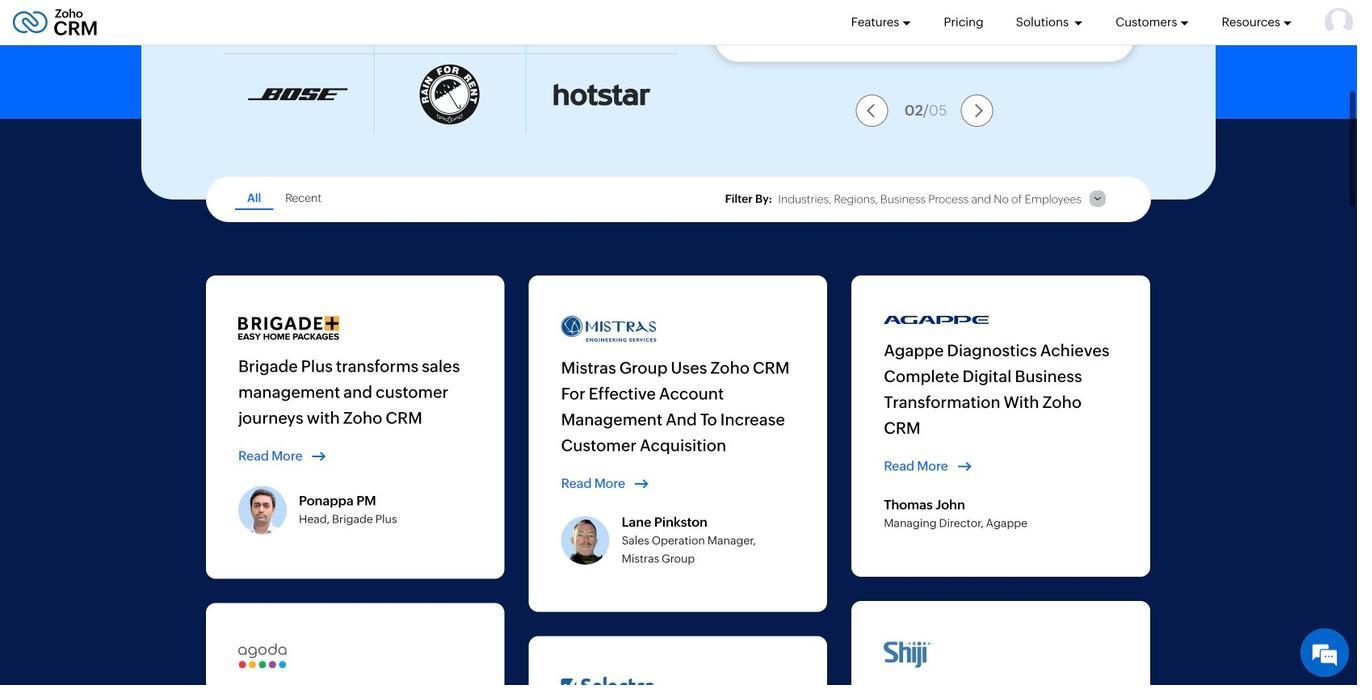 Task type: locate. For each thing, give the bounding box(es) containing it.
rain for rent image
[[419, 63, 481, 126]]

greg robinson image
[[1325, 8, 1353, 36]]



Task type: vqa. For each thing, say whether or not it's contained in the screenshot.
Zoho crm Logo
yes



Task type: describe. For each thing, give the bounding box(es) containing it.
bose image
[[248, 88, 348, 101]]

zoho crm logo image
[[12, 4, 98, 40]]

hotstar image
[[553, 83, 651, 106]]



